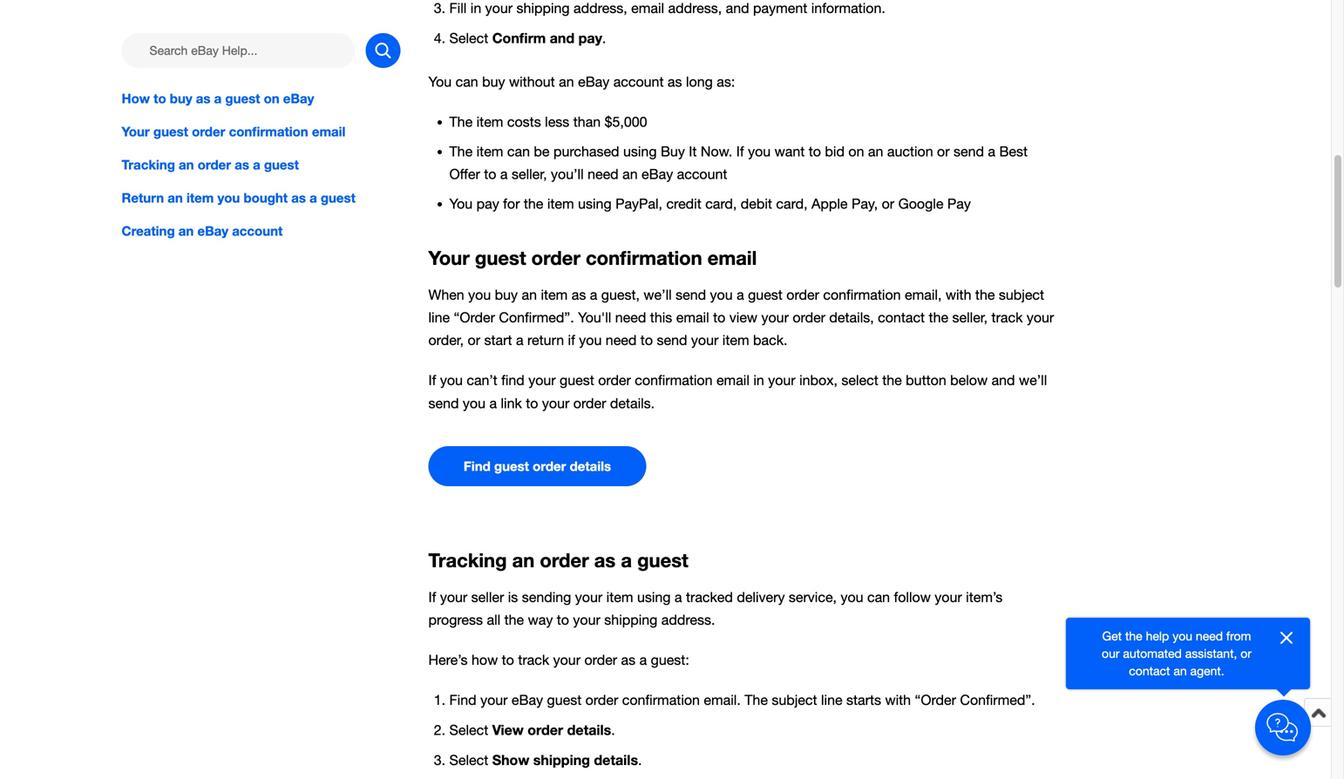 Task type: describe. For each thing, give the bounding box(es) containing it.
the item can be purchased using buy it now. if you want to bid on an auction or send a best offer to a seller, you'll need an ebay account
[[449, 144, 1028, 182]]

order inside tracking an order as a guest link
[[198, 157, 231, 173]]

delivery
[[737, 589, 785, 605]]

long
[[686, 74, 713, 90]]

you'll
[[578, 310, 611, 326]]

an up return an item you bought as a guest
[[179, 157, 194, 173]]

find for find your ebay guest order confirmation email. the subject line starts with "order confirmed".
[[449, 692, 477, 708]]

guest down how to buy as a guest on ebay
[[153, 124, 188, 140]]

now.
[[701, 144, 733, 160]]

1 vertical spatial and
[[550, 30, 575, 46]]

you left 'can't'
[[440, 372, 463, 389]]

fill
[[449, 0, 467, 16]]

return an item you bought as a guest
[[122, 190, 356, 206]]

confirmation up guest,
[[586, 246, 702, 270]]

an right without
[[559, 74, 574, 90]]

credit
[[666, 196, 702, 212]]

a inside if your seller is sending your item using a tracked delivery service, you can follow your item's progress all the way to your shipping address.
[[675, 589, 682, 605]]

can inside if your seller is sending your item using a tracked delivery service, you can follow your item's progress all the way to your shipping address.
[[867, 589, 890, 605]]

1 vertical spatial your guest order confirmation email
[[428, 246, 757, 270]]

auction
[[887, 144, 933, 160]]

. for confirm and pay
[[602, 30, 606, 46]]

service,
[[789, 589, 837, 605]]

you inside return an item you bought as a guest link
[[217, 190, 240, 206]]

seller
[[471, 589, 504, 605]]

as:
[[717, 74, 735, 90]]

you inside get the help you need from our automated assistant, or contact an agent.
[[1173, 629, 1193, 643]]

to right how
[[502, 652, 514, 668]]

sending
[[522, 589, 571, 605]]

send inside the item can be purchased using buy it now. if you want to bid on an auction or send a best offer to a seller, you'll need an ebay account
[[954, 144, 984, 160]]

if your seller is sending your item using a tracked delivery service, you can follow your item's progress all the way to your shipping address.
[[428, 589, 1003, 628]]

guest:
[[651, 652, 689, 668]]

fill in your shipping address, email address, and payment information.
[[449, 0, 886, 16]]

you right if
[[579, 332, 602, 348]]

guest up tracked
[[637, 549, 689, 572]]

select show shipping details .
[[449, 752, 642, 768]]

confirmation inside if you can't find your guest order confirmation email in your inbox, select the button below and we'll send you a link to your order details.
[[635, 372, 713, 389]]

pay,
[[852, 196, 878, 212]]

to inside if your seller is sending your item using a tracked delivery service, you can follow your item's progress all the way to your shipping address.
[[557, 612, 569, 628]]

offer
[[449, 166, 480, 182]]

how
[[122, 91, 150, 106]]

0 vertical spatial pay
[[579, 30, 602, 46]]

0 horizontal spatial account
[[232, 223, 283, 239]]

tracked
[[686, 589, 733, 605]]

back.
[[753, 332, 788, 348]]

find guest order details
[[464, 458, 611, 474]]

the right with
[[975, 287, 995, 303]]

0 vertical spatial and
[[726, 0, 749, 16]]

an up is
[[512, 549, 535, 572]]

ebay inside the item can be purchased using buy it now. if you want to bid on an auction or send a best offer to a seller, you'll need an ebay account
[[642, 166, 673, 182]]

your guest order confirmation email link
[[122, 122, 401, 141]]

details.
[[610, 395, 655, 411]]

less
[[545, 114, 570, 130]]

here's how to track your order as a guest:
[[428, 652, 689, 668]]

item inside the item can be purchased using buy it now. if you want to bid on an auction or send a best offer to a seller, you'll need an ebay account
[[477, 144, 503, 160]]

2 card, from the left
[[776, 196, 808, 212]]

you can buy without an ebay account as long as:
[[428, 74, 735, 90]]

the inside if you can't find your guest order confirmation email in your inbox, select the button below and we'll send you a link to your order details.
[[882, 372, 902, 389]]

button
[[906, 372, 947, 389]]

starts
[[847, 692, 881, 708]]

assistant,
[[1185, 646, 1237, 661]]

or inside when you buy an item as a guest, we'll send you a guest order confirmation email, with the subject line "order confirmed". you'll need this email to view your order details, contact the seller, track your order, or start a return if you need to send your item back.
[[468, 332, 480, 348]]

below
[[950, 372, 988, 389]]

want
[[775, 144, 805, 160]]

if you can't find your guest order confirmation email in your inbox, select the button below and we'll send you a link to your order details.
[[428, 372, 1047, 411]]

find for find guest order details
[[464, 458, 491, 474]]

creating an ebay account
[[122, 223, 283, 239]]

guest down the "for"
[[475, 246, 526, 270]]

creating
[[122, 223, 175, 239]]

confirmation down how to buy as a guest on ebay link
[[229, 124, 308, 140]]

contact inside when you buy an item as a guest, we'll send you a guest order confirmation email, with the subject line "order confirmed". you'll need this email to view your order details, contact the seller, track your order, or start a return if you need to send your item back.
[[878, 310, 925, 326]]

the inside if your seller is sending your item using a tracked delivery service, you can follow your item's progress all the way to your shipping address.
[[504, 612, 524, 628]]

guest down here's how to track your order as a guest:
[[547, 692, 582, 708]]

email inside if you can't find your guest order confirmation email in your inbox, select the button below and we'll send you a link to your order details.
[[717, 372, 750, 389]]

email inside when you buy an item as a guest, we'll send you a guest order confirmation email, with the subject line "order confirmed". you'll need this email to view your order details, contact the seller, track your order, or start a return if you need to send your item back.
[[676, 310, 709, 326]]

select
[[842, 372, 879, 389]]

the for the item can be purchased using buy it now. if you want to bid on an auction or send a best offer to a seller, you'll need an ebay account
[[449, 144, 473, 160]]

how to buy as a guest on ebay link
[[122, 89, 401, 108]]

select for show
[[449, 752, 488, 768]]

1 horizontal spatial account
[[613, 74, 664, 90]]

the item costs less than $5,000
[[449, 114, 647, 130]]

confirm
[[492, 30, 546, 46]]

ebay down return an item you bought as a guest
[[197, 223, 228, 239]]

subject inside when you buy an item as a guest, we'll send you a guest order confirmation email, with the subject line "order confirmed". you'll need this email to view your order details, contact the seller, track your order, or start a return if you need to send your item back.
[[999, 287, 1044, 303]]

guest right bought
[[321, 190, 356, 206]]

. for show shipping details
[[638, 752, 642, 768]]

an inside get the help you need from our automated assistant, or contact an agent.
[[1174, 664, 1187, 678]]

with "order
[[885, 692, 956, 708]]

the inside get the help you need from our automated assistant, or contact an agent.
[[1125, 629, 1143, 643]]

paypal,
[[616, 196, 663, 212]]

0 vertical spatial tracking
[[122, 157, 175, 173]]

ebay up your guest order confirmation email link
[[283, 91, 314, 106]]

pay
[[948, 196, 971, 212]]

guest,
[[601, 287, 640, 303]]

show
[[492, 752, 529, 768]]

information.
[[811, 0, 886, 16]]

0 horizontal spatial on
[[264, 91, 280, 106]]

email inside your guest order confirmation email link
[[312, 124, 346, 140]]

when you buy an item as a guest, we'll send you a guest order confirmation email, with the subject line "order confirmed". you'll need this email to view your order details, contact the seller, track your order, or start a return if you need to send your item back.
[[428, 287, 1054, 348]]

send inside if you can't find your guest order confirmation email in your inbox, select the button below and we'll send you a link to your order details.
[[428, 395, 459, 411]]

you inside the item can be purchased using buy it now. if you want to bid on an auction or send a best offer to a seller, you'll need an ebay account
[[748, 144, 771, 160]]

ebay up select view order details .
[[512, 692, 543, 708]]

order,
[[428, 332, 464, 348]]

automated
[[1123, 646, 1182, 661]]

shipping inside if your seller is sending your item using a tracked delivery service, you can follow your item's progress all the way to your shipping address.
[[604, 612, 658, 628]]

for
[[503, 196, 520, 212]]

details for guest
[[570, 458, 611, 474]]

without
[[509, 74, 555, 90]]

an up paypal,
[[623, 166, 638, 182]]

we'll inside if you can't find your guest order confirmation email in your inbox, select the button below and we'll send you a link to your order details.
[[1019, 372, 1047, 389]]

line inside when you buy an item as a guest, we'll send you a guest order confirmation email, with the subject line "order confirmed". you'll need this email to view your order details, contact the seller, track your order, or start a return if you need to send your item back.
[[428, 310, 450, 326]]

costs
[[507, 114, 541, 130]]

0 horizontal spatial track
[[518, 652, 549, 668]]

inbox,
[[799, 372, 838, 389]]

google
[[898, 196, 944, 212]]

you inside if your seller is sending your item using a tracked delivery service, you can follow your item's progress all the way to your shipping address.
[[841, 589, 864, 605]]

item's
[[966, 589, 1003, 605]]

buy
[[661, 144, 685, 160]]

our
[[1102, 646, 1120, 661]]

you for you can buy without an ebay account as long as:
[[428, 74, 452, 90]]

need inside the item can be purchased using buy it now. if you want to bid on an auction or send a best offer to a seller, you'll need an ebay account
[[588, 166, 619, 182]]

view
[[492, 722, 524, 738]]

item down you'll
[[547, 196, 574, 212]]

to down this
[[641, 332, 653, 348]]

can't
[[467, 372, 497, 389]]

"order
[[454, 310, 495, 326]]

details for view
[[567, 722, 611, 738]]

email,
[[905, 287, 942, 303]]

way
[[528, 612, 553, 628]]

order inside your guest order confirmation email link
[[192, 124, 225, 140]]

select view order details .
[[449, 722, 615, 738]]

need down you'll
[[606, 332, 637, 348]]

using inside if your seller is sending your item using a tracked delivery service, you can follow your item's progress all the way to your shipping address.
[[637, 589, 671, 605]]

you down 'can't'
[[463, 395, 486, 411]]

confirmed". inside when you buy an item as a guest, we'll send you a guest order confirmation email, with the subject line "order confirmed". you'll need this email to view your order details, contact the seller, track your order, or start a return if you need to send your item back.
[[499, 310, 574, 326]]

item up creating an ebay account
[[187, 190, 214, 206]]

seller, inside when you buy an item as a guest, we'll send you a guest order confirmation email, with the subject line "order confirmed". you'll need this email to view your order details, contact the seller, track your order, or start a return if you need to send your item back.
[[952, 310, 988, 326]]

help
[[1146, 629, 1169, 643]]

. for view order details
[[611, 722, 615, 738]]

1 vertical spatial confirmed".
[[960, 692, 1035, 708]]

how to buy as a guest on ebay
[[122, 91, 314, 106]]

debit
[[741, 196, 772, 212]]

guest up bought
[[264, 157, 299, 173]]

tracking an order as a guest link
[[122, 155, 401, 174]]

or inside get the help you need from our automated assistant, or contact an agent.
[[1241, 646, 1252, 661]]

as inside when you buy an item as a guest, we'll send you a guest order confirmation email, with the subject line "order confirmed". you'll need this email to view your order details, contact the seller, track your order, or start a return if you need to send your item back.
[[572, 287, 586, 303]]

contact inside get the help you need from our automated assistant, or contact an agent.
[[1129, 664, 1170, 678]]

an right creating
[[179, 223, 194, 239]]

need down guest,
[[615, 310, 646, 326]]



Task type: locate. For each thing, give the bounding box(es) containing it.
line up order,
[[428, 310, 450, 326]]

be
[[534, 144, 550, 160]]

pay
[[579, 30, 602, 46], [477, 196, 499, 212]]

bought
[[244, 190, 288, 206]]

confirmed". right with "order
[[960, 692, 1035, 708]]

view
[[729, 310, 758, 326]]

in inside if you can't find your guest order confirmation email in your inbox, select the button below and we'll send you a link to your order details.
[[754, 372, 764, 389]]

0 horizontal spatial subject
[[772, 692, 817, 708]]

an right return
[[168, 190, 183, 206]]

is
[[508, 589, 518, 605]]

0 horizontal spatial tracking an order as a guest
[[122, 157, 299, 173]]

get
[[1102, 629, 1122, 643]]

. inside select show shipping details .
[[638, 752, 642, 768]]

0 horizontal spatial line
[[428, 310, 450, 326]]

if inside if your seller is sending your item using a tracked delivery service, you can follow your item's progress all the way to your shipping address.
[[428, 589, 436, 605]]

need up assistant,
[[1196, 629, 1223, 643]]

order inside "find guest order details" link
[[533, 458, 566, 474]]

contact down email,
[[878, 310, 925, 326]]

in right the fill
[[471, 0, 481, 16]]

0 horizontal spatial pay
[[477, 196, 499, 212]]

2 vertical spatial account
[[232, 223, 283, 239]]

1 vertical spatial tracking an order as a guest
[[428, 549, 689, 572]]

tracking
[[122, 157, 175, 173], [428, 549, 507, 572]]

0 horizontal spatial can
[[456, 74, 478, 90]]

1 vertical spatial buy
[[170, 91, 192, 106]]

using inside the item can be purchased using buy it now. if you want to bid on an auction or send a best offer to a seller, you'll need an ebay account
[[623, 144, 657, 160]]

the
[[449, 114, 473, 130], [449, 144, 473, 160], [745, 692, 768, 708]]

the right the "for"
[[524, 196, 543, 212]]

0 horizontal spatial contact
[[878, 310, 925, 326]]

buy for to
[[170, 91, 192, 106]]

can left without
[[456, 74, 478, 90]]

select for confirm
[[449, 30, 488, 46]]

to right "how"
[[154, 91, 166, 106]]

return
[[122, 190, 164, 206]]

guest
[[225, 91, 260, 106], [153, 124, 188, 140], [264, 157, 299, 173], [321, 190, 356, 206], [475, 246, 526, 270], [748, 287, 783, 303], [560, 372, 594, 389], [494, 458, 529, 474], [637, 549, 689, 572], [547, 692, 582, 708]]

1 vertical spatial subject
[[772, 692, 817, 708]]

item inside if your seller is sending your item using a tracked delivery service, you can follow your item's progress all the way to your shipping address.
[[606, 589, 633, 605]]

find your ebay guest order confirmation email. the subject line starts with "order confirmed".
[[449, 692, 1035, 708]]

tracking up return
[[122, 157, 175, 173]]

1 vertical spatial seller,
[[952, 310, 988, 326]]

1 vertical spatial shipping
[[604, 612, 658, 628]]

1 vertical spatial account
[[677, 166, 727, 182]]

card, right debit
[[776, 196, 808, 212]]

or right auction
[[937, 144, 950, 160]]

. inside select view order details .
[[611, 722, 615, 738]]

address,
[[574, 0, 627, 16], [668, 0, 722, 16]]

email.
[[704, 692, 741, 708]]

guest down the link
[[494, 458, 529, 474]]

pay up you can buy without an ebay account as long as:
[[579, 30, 602, 46]]

1 horizontal spatial track
[[992, 310, 1023, 326]]

buy left without
[[482, 74, 505, 90]]

select inside select view order details .
[[449, 722, 488, 738]]

0 horizontal spatial card,
[[705, 196, 737, 212]]

you
[[428, 74, 452, 90], [449, 196, 473, 212]]

an left agent.
[[1174, 664, 1187, 678]]

card,
[[705, 196, 737, 212], [776, 196, 808, 212]]

select inside select confirm and pay .
[[449, 30, 488, 46]]

or down "order
[[468, 332, 480, 348]]

2 horizontal spatial .
[[638, 752, 642, 768]]

a inside if you can't find your guest order confirmation email in your inbox, select the button below and we'll send you a link to your order details.
[[489, 395, 497, 411]]

1 horizontal spatial subject
[[999, 287, 1044, 303]]

1 horizontal spatial we'll
[[1019, 372, 1047, 389]]

tracking an order as a guest
[[122, 157, 299, 173], [428, 549, 689, 572]]

confirmation down guest: at the bottom
[[622, 692, 700, 708]]

this
[[650, 310, 672, 326]]

0 vertical spatial you
[[428, 74, 452, 90]]

seller, down with
[[952, 310, 988, 326]]

1 horizontal spatial your
[[428, 246, 470, 270]]

using left buy
[[623, 144, 657, 160]]

1 address, from the left
[[574, 0, 627, 16]]

. inside select confirm and pay .
[[602, 30, 606, 46]]

than
[[573, 114, 601, 130]]

if
[[736, 144, 744, 160], [428, 372, 436, 389], [428, 589, 436, 605]]

buy right "how"
[[170, 91, 192, 106]]

if inside if you can't find your guest order confirmation email in your inbox, select the button below and we'll send you a link to your order details.
[[428, 372, 436, 389]]

1 horizontal spatial pay
[[579, 30, 602, 46]]

1 vertical spatial in
[[754, 372, 764, 389]]

guest inside when you buy an item as a guest, we'll send you a guest order confirmation email, with the subject line "order confirmed". you'll need this email to view your order details, contact the seller, track your order, or start a return if you need to send your item back.
[[748, 287, 783, 303]]

0 vertical spatial tracking an order as a guest
[[122, 157, 299, 173]]

or inside the item can be purchased using buy it now. if you want to bid on an auction or send a best offer to a seller, you'll need an ebay account
[[937, 144, 950, 160]]

send
[[954, 144, 984, 160], [676, 287, 706, 303], [657, 332, 687, 348], [428, 395, 459, 411]]

seller, inside the item can be purchased using buy it now. if you want to bid on an auction or send a best offer to a seller, you'll need an ebay account
[[512, 166, 547, 182]]

it
[[689, 144, 697, 160]]

find down 'can't'
[[464, 458, 491, 474]]

the down email,
[[929, 310, 949, 326]]

1 vertical spatial tracking
[[428, 549, 507, 572]]

start
[[484, 332, 512, 348]]

2 horizontal spatial and
[[992, 372, 1015, 389]]

0 vertical spatial in
[[471, 0, 481, 16]]

0 horizontal spatial your
[[122, 124, 150, 140]]

or down from
[[1241, 646, 1252, 661]]

0 vertical spatial your guest order confirmation email
[[122, 124, 346, 140]]

find down the here's
[[449, 692, 477, 708]]

$5,000
[[605, 114, 647, 130]]

with
[[946, 287, 972, 303]]

link
[[501, 395, 522, 411]]

2 vertical spatial and
[[992, 372, 1015, 389]]

subject right with
[[999, 287, 1044, 303]]

you
[[748, 144, 771, 160], [217, 190, 240, 206], [468, 287, 491, 303], [710, 287, 733, 303], [579, 332, 602, 348], [440, 372, 463, 389], [463, 395, 486, 411], [841, 589, 864, 605], [1173, 629, 1193, 643]]

buy inside when you buy an item as a guest, we'll send you a guest order confirmation email, with the subject line "order confirmed". you'll need this email to view your order details, contact the seller, track your order, or start a return if you need to send your item back.
[[495, 287, 518, 303]]

select left view
[[449, 722, 488, 738]]

and right below
[[992, 372, 1015, 389]]

item down view on the top of the page
[[723, 332, 749, 348]]

you pay for the item using paypal, credit card, debit card, apple pay, or google pay
[[449, 196, 971, 212]]

how
[[472, 652, 498, 668]]

your down "how"
[[122, 124, 150, 140]]

0 vertical spatial contact
[[878, 310, 925, 326]]

1 vertical spatial using
[[578, 196, 612, 212]]

we'll inside when you buy an item as a guest, we'll send you a guest order confirmation email, with the subject line "order confirmed". you'll need this email to view your order details, contact the seller, track your order, or start a return if you need to send your item back.
[[644, 287, 672, 303]]

to right the link
[[526, 395, 538, 411]]

to left view on the top of the page
[[713, 310, 726, 326]]

2 select from the top
[[449, 722, 488, 738]]

you up "order
[[468, 287, 491, 303]]

1 horizontal spatial and
[[726, 0, 749, 16]]

buy for can
[[482, 74, 505, 90]]

address.
[[662, 612, 715, 628]]

using for item
[[578, 196, 612, 212]]

if inside the item can be purchased using buy it now. if you want to bid on an auction or send a best offer to a seller, you'll need an ebay account
[[736, 144, 744, 160]]

the for the item costs less than $5,000
[[449, 114, 473, 130]]

0 horizontal spatial confirmed".
[[499, 310, 574, 326]]

1 horizontal spatial seller,
[[952, 310, 988, 326]]

0 horizontal spatial in
[[471, 0, 481, 16]]

2 vertical spatial buy
[[495, 287, 518, 303]]

track inside when you buy an item as a guest, we'll send you a guest order confirmation email, with the subject line "order confirmed". you'll need this email to view your order details, contact the seller, track your order, or start a return if you need to send your item back.
[[992, 310, 1023, 326]]

0 horizontal spatial .
[[602, 30, 606, 46]]

account up $5,000
[[613, 74, 664, 90]]

0 vertical spatial find
[[464, 458, 491, 474]]

pay left the "for"
[[477, 196, 499, 212]]

0 vertical spatial account
[[613, 74, 664, 90]]

0 vertical spatial the
[[449, 114, 473, 130]]

to inside how to buy as a guest on ebay link
[[154, 91, 166, 106]]

progress
[[428, 612, 483, 628]]

you down offer
[[449, 196, 473, 212]]

1 vertical spatial .
[[611, 722, 615, 738]]

0 horizontal spatial we'll
[[644, 287, 672, 303]]

on up your guest order confirmation email link
[[264, 91, 280, 106]]

in down back.
[[754, 372, 764, 389]]

confirmation up "details."
[[635, 372, 713, 389]]

bid
[[825, 144, 845, 160]]

2 vertical spatial the
[[745, 692, 768, 708]]

1 horizontal spatial tracking an order as a guest
[[428, 549, 689, 572]]

guest up view on the top of the page
[[748, 287, 783, 303]]

shipping up select confirm and pay .
[[517, 0, 570, 16]]

select for view
[[449, 722, 488, 738]]

you up view on the top of the page
[[710, 287, 733, 303]]

0 vertical spatial your
[[122, 124, 150, 140]]

you for you pay for the item using paypal, credit card, debit card, apple pay, or google pay
[[449, 196, 473, 212]]

using for purchased
[[623, 144, 657, 160]]

.
[[602, 30, 606, 46], [611, 722, 615, 738], [638, 752, 642, 768]]

0 horizontal spatial and
[[550, 30, 575, 46]]

1 horizontal spatial in
[[754, 372, 764, 389]]

as
[[668, 74, 682, 90], [196, 91, 211, 106], [235, 157, 249, 173], [291, 190, 306, 206], [572, 287, 586, 303], [594, 549, 616, 572], [621, 652, 636, 668]]

seller, down be
[[512, 166, 547, 182]]

select confirm and pay .
[[449, 30, 606, 46]]

item
[[477, 114, 503, 130], [477, 144, 503, 160], [187, 190, 214, 206], [547, 196, 574, 212], [541, 287, 568, 303], [723, 332, 749, 348], [606, 589, 633, 605]]

address, up you can buy without an ebay account as long as:
[[574, 0, 627, 16]]

or right pay,
[[882, 196, 895, 212]]

purchased
[[554, 144, 619, 160]]

guest inside if you can't find your guest order confirmation email in your inbox, select the button below and we'll send you a link to your order details.
[[560, 372, 594, 389]]

confirmation inside when you buy an item as a guest, we'll send you a guest order confirmation email, with the subject line "order confirmed". you'll need this email to view your order details, contact the seller, track your order, or start a return if you need to send your item back.
[[823, 287, 901, 303]]

details,
[[829, 310, 874, 326]]

to right way
[[557, 612, 569, 628]]

1 horizontal spatial can
[[507, 144, 530, 160]]

find inside "find guest order details" link
[[464, 458, 491, 474]]

0 horizontal spatial address,
[[574, 0, 627, 16]]

if for guest
[[428, 372, 436, 389]]

1 vertical spatial pay
[[477, 196, 499, 212]]

shipping down select view order details .
[[533, 752, 590, 768]]

ebay
[[578, 74, 610, 90], [283, 91, 314, 106], [642, 166, 673, 182], [197, 223, 228, 239], [512, 692, 543, 708]]

1 vertical spatial if
[[428, 372, 436, 389]]

an left auction
[[868, 144, 883, 160]]

from
[[1227, 629, 1251, 643]]

to right offer
[[484, 166, 496, 182]]

on
[[264, 91, 280, 106], [849, 144, 864, 160]]

0 horizontal spatial tracking
[[122, 157, 175, 173]]

your
[[122, 124, 150, 140], [428, 246, 470, 270]]

2 vertical spatial .
[[638, 752, 642, 768]]

tracking an order as a guest up return an item you bought as a guest
[[122, 157, 299, 173]]

2 vertical spatial if
[[428, 589, 436, 605]]

can left follow
[[867, 589, 890, 605]]

an up return
[[522, 287, 537, 303]]

1 horizontal spatial card,
[[776, 196, 808, 212]]

buy for you
[[495, 287, 518, 303]]

get the help you need from our automated assistant, or contact an agent. tooltip
[[1094, 628, 1260, 680]]

all
[[487, 612, 501, 628]]

an inside when you buy an item as a guest, we'll send you a guest order confirmation email, with the subject line "order confirmed". you'll need this email to view your order details, contact the seller, track your order, or start a return if you need to send your item back.
[[522, 287, 537, 303]]

return an item you bought as a guest link
[[122, 188, 401, 208]]

confirmation up details,
[[823, 287, 901, 303]]

3 select from the top
[[449, 752, 488, 768]]

order
[[192, 124, 225, 140], [198, 157, 231, 173], [532, 246, 581, 270], [787, 287, 819, 303], [793, 310, 826, 326], [598, 372, 631, 389], [573, 395, 606, 411], [533, 458, 566, 474], [540, 549, 589, 572], [585, 652, 617, 668], [586, 692, 618, 708], [528, 722, 563, 738]]

on inside the item can be purchased using buy it now. if you want to bid on an auction or send a best offer to a seller, you'll need an ebay account
[[849, 144, 864, 160]]

your guest order confirmation email down how to buy as a guest on ebay
[[122, 124, 346, 140]]

using down you'll
[[578, 196, 612, 212]]

0 horizontal spatial your guest order confirmation email
[[122, 124, 346, 140]]

if up progress
[[428, 589, 436, 605]]

0 vertical spatial details
[[570, 458, 611, 474]]

2 horizontal spatial account
[[677, 166, 727, 182]]

find
[[501, 372, 525, 389]]

guest up your guest order confirmation email link
[[225, 91, 260, 106]]

creating an ebay account link
[[122, 222, 401, 241]]

0 horizontal spatial seller,
[[512, 166, 547, 182]]

1 vertical spatial find
[[449, 692, 477, 708]]

1 vertical spatial you
[[449, 196, 473, 212]]

1 vertical spatial on
[[849, 144, 864, 160]]

2 vertical spatial using
[[637, 589, 671, 605]]

account inside the item can be purchased using buy it now. if you want to bid on an auction or send a best offer to a seller, you'll need an ebay account
[[677, 166, 727, 182]]

using up address.
[[637, 589, 671, 605]]

account down return an item you bought as a guest link
[[232, 223, 283, 239]]

0 vertical spatial shipping
[[517, 0, 570, 16]]

guest down if
[[560, 372, 594, 389]]

you left bought
[[217, 190, 240, 206]]

item left the 'costs'
[[477, 114, 503, 130]]

follow
[[894, 589, 931, 605]]

1 vertical spatial contact
[[1129, 664, 1170, 678]]

1 vertical spatial line
[[821, 692, 843, 708]]

return
[[527, 332, 564, 348]]

1 select from the top
[[449, 30, 488, 46]]

Search eBay Help... text field
[[122, 33, 355, 68]]

here's
[[428, 652, 468, 668]]

item up offer
[[477, 144, 503, 160]]

1 horizontal spatial contact
[[1129, 664, 1170, 678]]

and inside if you can't find your guest order confirmation email in your inbox, select the button below and we'll send you a link to your order details.
[[992, 372, 1015, 389]]

1 horizontal spatial confirmed".
[[960, 692, 1035, 708]]

contact
[[878, 310, 925, 326], [1129, 664, 1170, 678]]

and
[[726, 0, 749, 16], [550, 30, 575, 46], [992, 372, 1015, 389]]

1 horizontal spatial line
[[821, 692, 843, 708]]

1 vertical spatial your
[[428, 246, 470, 270]]

1 horizontal spatial address,
[[668, 0, 722, 16]]

if
[[568, 332, 575, 348]]

your up when
[[428, 246, 470, 270]]

1 vertical spatial the
[[449, 144, 473, 160]]

to left bid
[[809, 144, 821, 160]]

contact down automated
[[1129, 664, 1170, 678]]

find guest order details link
[[428, 446, 646, 486]]

you right service,
[[841, 589, 864, 605]]

0 vertical spatial using
[[623, 144, 657, 160]]

1 vertical spatial track
[[518, 652, 549, 668]]

to
[[154, 91, 166, 106], [809, 144, 821, 160], [484, 166, 496, 182], [713, 310, 726, 326], [641, 332, 653, 348], [526, 395, 538, 411], [557, 612, 569, 628], [502, 652, 514, 668]]

0 vertical spatial on
[[264, 91, 280, 106]]

we'll
[[644, 287, 672, 303], [1019, 372, 1047, 389]]

apple
[[812, 196, 848, 212]]

2 address, from the left
[[668, 0, 722, 16]]

line left the starts
[[821, 692, 843, 708]]

if for your
[[428, 589, 436, 605]]

send down this
[[657, 332, 687, 348]]

send right guest,
[[676, 287, 706, 303]]

and left payment
[[726, 0, 749, 16]]

item up return
[[541, 287, 568, 303]]

need inside get the help you need from our automated assistant, or contact an agent.
[[1196, 629, 1223, 643]]

we'll up this
[[644, 287, 672, 303]]

0 vertical spatial subject
[[999, 287, 1044, 303]]

payment
[[753, 0, 808, 16]]

your guest order confirmation email up guest,
[[428, 246, 757, 270]]

find
[[464, 458, 491, 474], [449, 692, 477, 708]]

1 vertical spatial we'll
[[1019, 372, 1047, 389]]

on right bid
[[849, 144, 864, 160]]

2 vertical spatial shipping
[[533, 752, 590, 768]]

your guest order confirmation email inside your guest order confirmation email link
[[122, 124, 346, 140]]

confirmed".
[[499, 310, 574, 326], [960, 692, 1035, 708]]

1 horizontal spatial tracking
[[428, 549, 507, 572]]

buy up "order
[[495, 287, 518, 303]]

to inside if you can't find your guest order confirmation email in your inbox, select the button below and we'll send you a link to your order details.
[[526, 395, 538, 411]]

details for show
[[594, 752, 638, 768]]

1 vertical spatial select
[[449, 722, 488, 738]]

shipping up guest: at the bottom
[[604, 612, 658, 628]]

get the help you need from our automated assistant, or contact an agent.
[[1102, 629, 1252, 678]]

the inside the item can be purchased using buy it now. if you want to bid on an auction or send a best offer to a seller, you'll need an ebay account
[[449, 144, 473, 160]]

you right help at bottom right
[[1173, 629, 1193, 643]]

confirmed". up return
[[499, 310, 574, 326]]

2 vertical spatial can
[[867, 589, 890, 605]]

1 vertical spatial details
[[567, 722, 611, 738]]

best
[[999, 144, 1028, 160]]

1 horizontal spatial on
[[849, 144, 864, 160]]

0 vertical spatial we'll
[[644, 287, 672, 303]]

0 vertical spatial track
[[992, 310, 1023, 326]]

can left be
[[507, 144, 530, 160]]

send down order,
[[428, 395, 459, 411]]

your guest order confirmation email
[[122, 124, 346, 140], [428, 246, 757, 270]]

you'll
[[551, 166, 584, 182]]

buy
[[482, 74, 505, 90], [170, 91, 192, 106], [495, 287, 518, 303]]

tracking an order as a guest up sending
[[428, 549, 689, 572]]

2 vertical spatial select
[[449, 752, 488, 768]]

2 vertical spatial details
[[594, 752, 638, 768]]

0 vertical spatial seller,
[[512, 166, 547, 182]]

ebay up than
[[578, 74, 610, 90]]

can inside the item can be purchased using buy it now. if you want to bid on an auction or send a best offer to a seller, you'll need an ebay account
[[507, 144, 530, 160]]

when
[[428, 287, 464, 303]]

1 horizontal spatial your guest order confirmation email
[[428, 246, 757, 270]]

line
[[428, 310, 450, 326], [821, 692, 843, 708]]

0 vertical spatial line
[[428, 310, 450, 326]]

select inside select show shipping details .
[[449, 752, 488, 768]]

tracking up seller
[[428, 549, 507, 572]]

1 card, from the left
[[705, 196, 737, 212]]

0 vertical spatial can
[[456, 74, 478, 90]]

0 vertical spatial if
[[736, 144, 744, 160]]

confirmation
[[229, 124, 308, 140], [586, 246, 702, 270], [823, 287, 901, 303], [635, 372, 713, 389], [622, 692, 700, 708]]



Task type: vqa. For each thing, say whether or not it's contained in the screenshot.
| Listed in category:
no



